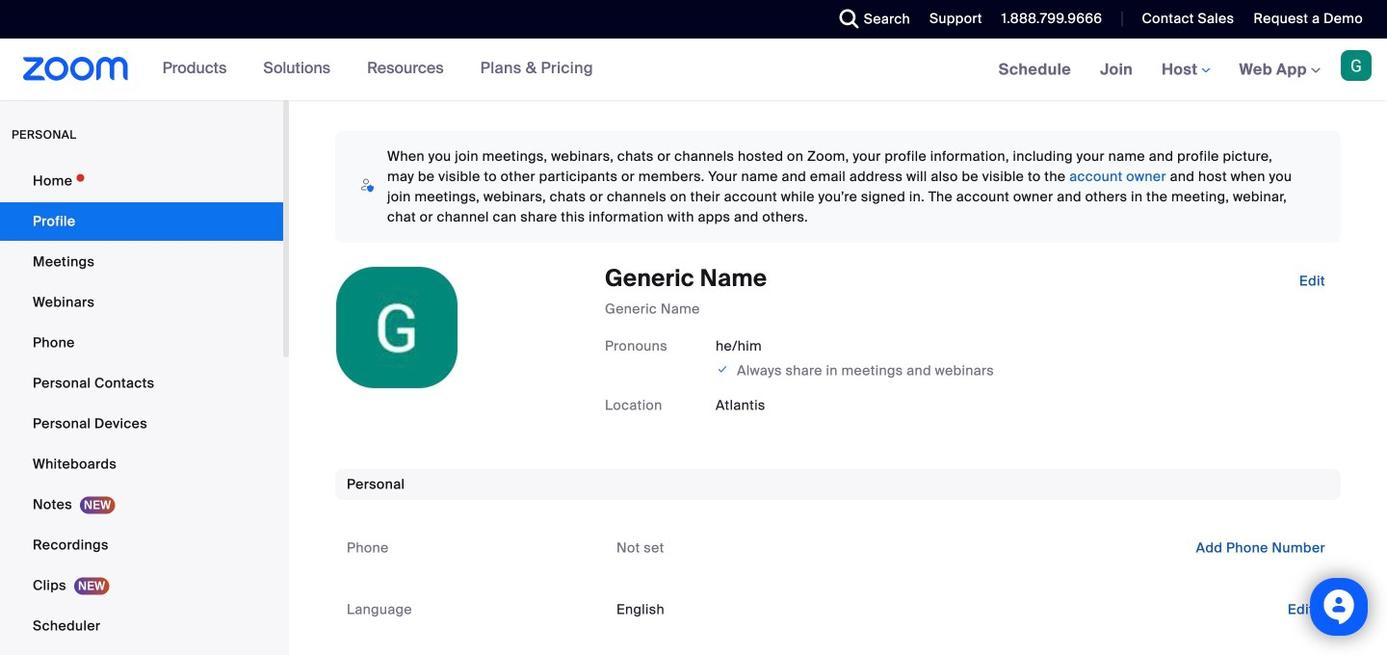 Task type: locate. For each thing, give the bounding box(es) containing it.
banner
[[0, 39, 1387, 102]]

meetings navigation
[[984, 39, 1387, 102]]

edit user photo image
[[382, 319, 412, 336]]

user photo image
[[336, 267, 458, 388]]

product information navigation
[[148, 39, 608, 100]]



Task type: vqa. For each thing, say whether or not it's contained in the screenshot.
List Box
no



Task type: describe. For each thing, give the bounding box(es) containing it.
personal menu menu
[[0, 162, 283, 655]]

checked image
[[716, 360, 730, 379]]

zoom logo image
[[23, 57, 129, 81]]

profile picture image
[[1341, 50, 1372, 81]]



